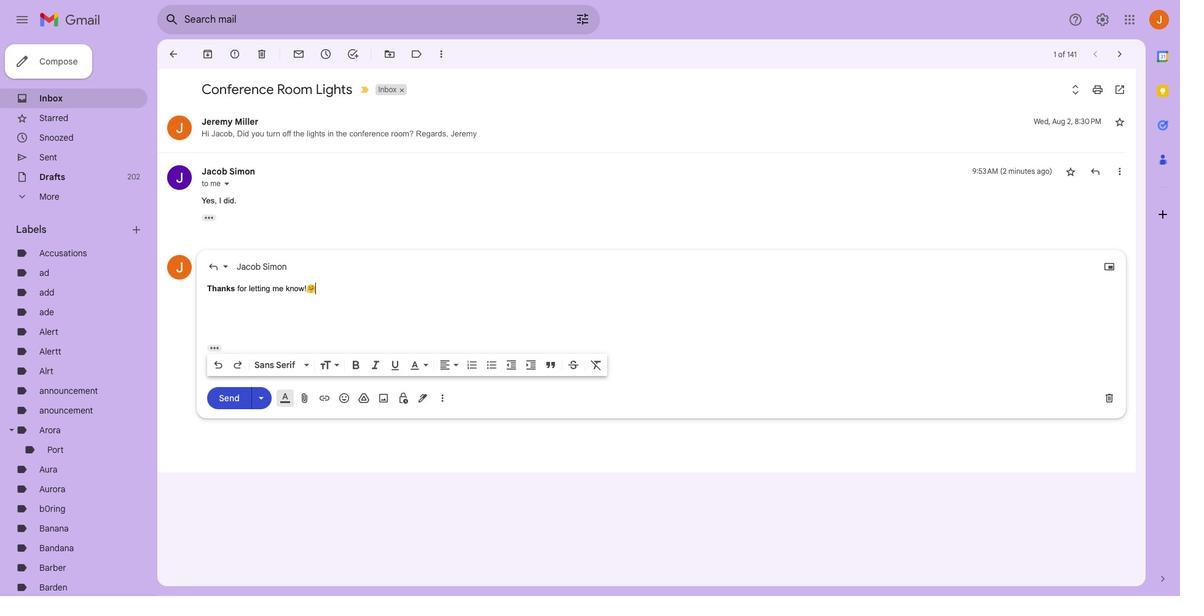 Task type: vqa. For each thing, say whether or not it's contained in the screenshot.
BALL
no



Task type: locate. For each thing, give the bounding box(es) containing it.
0 horizontal spatial jeremy
[[202, 116, 233, 127]]

you
[[251, 129, 264, 138]]

me
[[210, 179, 221, 188], [273, 284, 284, 293]]

list containing jeremy miller
[[157, 103, 1131, 428]]

me inside text box
[[273, 284, 284, 293]]

banana link
[[39, 523, 69, 534]]

discard draft ‪(⌘⇧d)‬ image
[[1104, 392, 1116, 404]]

simon up show details icon
[[229, 166, 255, 177]]

jeremy
[[202, 116, 233, 127], [451, 129, 477, 138]]

tab list
[[1146, 39, 1181, 552]]

the right in
[[336, 129, 347, 138]]

arora link
[[39, 425, 61, 436]]

0 horizontal spatial me
[[210, 179, 221, 188]]

letting
[[249, 284, 270, 293]]

starred
[[39, 113, 68, 124]]

8:30 pm
[[1075, 117, 1102, 126]]

formatting options toolbar
[[207, 354, 608, 376]]

remove formatting ‪(⌘\)‬ image
[[590, 359, 603, 371]]

older image
[[1114, 48, 1127, 60]]

announcement
[[39, 386, 98, 397]]

more button
[[0, 187, 148, 207]]

not starred checkbox right 8:30 pm
[[1114, 116, 1127, 128]]

alrt link
[[39, 366, 53, 377]]

show trimmed content image up undo ‪(⌘z)‬ image
[[207, 345, 222, 351]]

did
[[237, 129, 249, 138]]

snoozed
[[39, 132, 74, 143]]

1 horizontal spatial me
[[273, 284, 284, 293]]

inbox inside labels navigation
[[39, 93, 63, 104]]

in
[[328, 129, 334, 138]]

lights
[[307, 129, 326, 138]]

1 horizontal spatial jeremy
[[451, 129, 477, 138]]

sent link
[[39, 152, 57, 163]]

jeremy miller
[[202, 116, 259, 127]]

jeremy up jacob,
[[202, 116, 233, 127]]

hi jacob, did you turn off the lights in the conference room? regards, jeremy
[[202, 129, 477, 138]]

0 horizontal spatial simon
[[229, 166, 255, 177]]

me left know!
[[273, 284, 284, 293]]

numbered list ‪(⌘⇧7)‬ image
[[466, 359, 478, 371]]

list
[[157, 103, 1131, 428]]

0 horizontal spatial the
[[294, 129, 305, 138]]

0 horizontal spatial jacob
[[202, 166, 227, 177]]

1 vertical spatial me
[[273, 284, 284, 293]]

type of response image
[[207, 260, 220, 273]]

inbox link
[[39, 93, 63, 104]]

jacob
[[202, 166, 227, 177], [237, 261, 261, 272]]

1 vertical spatial jeremy
[[451, 129, 477, 138]]

simon up "letting"
[[263, 261, 287, 272]]

hi
[[202, 129, 209, 138]]

0 vertical spatial jacob
[[202, 166, 227, 177]]

mark as unread image
[[293, 48, 305, 60]]

show trimmed content image down yes, on the left of page
[[202, 214, 216, 221]]

alert
[[39, 327, 58, 338]]

Not starred checkbox
[[1114, 116, 1127, 128], [1065, 165, 1077, 178]]

announcement link
[[39, 386, 98, 397]]

aug
[[1053, 117, 1066, 126]]

jacob simon up "letting"
[[237, 261, 287, 272]]

move to image
[[384, 48, 396, 60]]

1 horizontal spatial simon
[[263, 261, 287, 272]]

conference
[[202, 81, 274, 98]]

jacob up to me
[[202, 166, 227, 177]]

inbox down move to image
[[378, 85, 397, 94]]

yes,
[[202, 196, 217, 205]]

wed, aug 2, 8:30 pm
[[1034, 117, 1102, 126]]

0 horizontal spatial inbox
[[39, 93, 63, 104]]

jacob simon up show details icon
[[202, 166, 255, 177]]

1 horizontal spatial not starred checkbox
[[1114, 116, 1127, 128]]

2 the from the left
[[336, 129, 347, 138]]

wed,
[[1034, 117, 1051, 126]]

0 horizontal spatial not starred checkbox
[[1065, 165, 1077, 178]]

not starred checkbox right ago) on the right top
[[1065, 165, 1077, 178]]

turn
[[267, 129, 280, 138]]

send
[[219, 393, 240, 404]]

not starred image
[[1114, 116, 1127, 128]]

port link
[[47, 445, 64, 456]]

inbox up starred link
[[39, 93, 63, 104]]

inbox inside button
[[378, 85, 397, 94]]

search mail image
[[161, 9, 183, 31]]

🤗 image
[[307, 284, 316, 294]]

show trimmed content image
[[202, 214, 216, 221], [207, 345, 222, 351]]

delete image
[[256, 48, 268, 60]]

the
[[294, 129, 305, 138], [336, 129, 347, 138]]

bold ‪(⌘b)‬ image
[[350, 359, 362, 371]]

main menu image
[[15, 12, 30, 27]]

sans
[[255, 359, 274, 370]]

snooze image
[[320, 48, 332, 60]]

inbox
[[378, 85, 397, 94], [39, 93, 63, 104]]

alrt
[[39, 366, 53, 377]]

add to tasks image
[[347, 48, 359, 60]]

aura link
[[39, 464, 57, 475]]

thanks
[[207, 284, 235, 293]]

italic ‪(⌘i)‬ image
[[370, 359, 382, 371]]

archive image
[[202, 48, 214, 60]]

simon
[[229, 166, 255, 177], [263, 261, 287, 272]]

thanks for letting me know!
[[207, 284, 307, 293]]

bandana
[[39, 543, 74, 554]]

compose
[[39, 56, 78, 67]]

of
[[1059, 50, 1066, 59]]

aurora
[[39, 484, 65, 495]]

0 vertical spatial show trimmed content image
[[202, 214, 216, 221]]

conference
[[350, 129, 389, 138]]

9:53 am (2 minutes ago) cell
[[973, 165, 1053, 178]]

undo ‪(⌘z)‬ image
[[212, 359, 224, 371]]

gmail image
[[39, 7, 106, 32]]

1 horizontal spatial inbox
[[378, 85, 397, 94]]

202
[[128, 172, 140, 181]]

redo ‪(⌘y)‬ image
[[232, 359, 244, 371]]

drafts link
[[39, 172, 65, 183]]

anouncement
[[39, 405, 93, 416]]

show details image
[[223, 180, 231, 188]]

alert link
[[39, 327, 58, 338]]

accusations
[[39, 248, 87, 259]]

more send options image
[[255, 392, 267, 405]]

jacob up for
[[237, 261, 261, 272]]

room
[[277, 81, 313, 98]]

toggle confidential mode image
[[397, 392, 410, 404]]

ad
[[39, 267, 49, 279]]

1 vertical spatial simon
[[263, 261, 287, 272]]

strikethrough ‪(⌘⇧x)‬ image
[[568, 359, 580, 371]]

ade
[[39, 307, 54, 318]]

0 vertical spatial simon
[[229, 166, 255, 177]]

i
[[219, 196, 221, 205]]

not starred checkbox for ago)
[[1065, 165, 1077, 178]]

None search field
[[157, 5, 600, 34]]

to
[[202, 179, 209, 188]]

ade link
[[39, 307, 54, 318]]

1 vertical spatial not starred checkbox
[[1065, 165, 1077, 178]]

know!
[[286, 284, 307, 293]]

0 vertical spatial not starred checkbox
[[1114, 116, 1127, 128]]

inbox for 'inbox' button
[[378, 85, 397, 94]]

1
[[1054, 50, 1057, 59]]

me right to
[[210, 179, 221, 188]]

banana
[[39, 523, 69, 534]]

jeremy right regards,
[[451, 129, 477, 138]]

1 horizontal spatial the
[[336, 129, 347, 138]]

report spam image
[[229, 48, 241, 60]]

labels heading
[[16, 224, 130, 236]]

1 horizontal spatial jacob
[[237, 261, 261, 272]]

labels navigation
[[0, 39, 157, 596]]

b0ring
[[39, 504, 65, 515]]

1 vertical spatial jacob simon
[[237, 261, 287, 272]]

insert files using drive image
[[358, 392, 370, 404]]

the right "off"
[[294, 129, 305, 138]]

jacob simon
[[202, 166, 255, 177], [237, 261, 287, 272]]

off
[[283, 129, 291, 138]]



Task type: describe. For each thing, give the bounding box(es) containing it.
advanced search options image
[[571, 7, 595, 31]]

sans serif
[[255, 359, 295, 370]]

alertt link
[[39, 346, 61, 357]]

labels image
[[411, 48, 423, 60]]

serif
[[276, 359, 295, 370]]

0 vertical spatial jacob simon
[[202, 166, 255, 177]]

ad link
[[39, 267, 49, 279]]

for
[[237, 284, 247, 293]]

compose button
[[5, 44, 93, 79]]

jacob,
[[211, 129, 235, 138]]

underline ‪(⌘u)‬ image
[[389, 359, 402, 372]]

insert link ‪(⌘k)‬ image
[[319, 392, 331, 404]]

starred link
[[39, 113, 68, 124]]

1 vertical spatial jacob
[[237, 261, 261, 272]]

send button
[[207, 387, 252, 410]]

did.
[[224, 196, 237, 205]]

more image
[[435, 48, 448, 60]]

add link
[[39, 287, 54, 298]]

b0ring link
[[39, 504, 65, 515]]

regards,
[[416, 129, 449, 138]]

(2
[[1001, 167, 1007, 176]]

more options image
[[439, 392, 446, 404]]

sent
[[39, 152, 57, 163]]

0 vertical spatial jeremy
[[202, 116, 233, 127]]

snoozed link
[[39, 132, 74, 143]]

miller
[[235, 116, 259, 127]]

insert emoji ‪(⌘⇧2)‬ image
[[338, 392, 351, 404]]

drafts
[[39, 172, 65, 183]]

1 of 141
[[1054, 50, 1077, 59]]

1 the from the left
[[294, 129, 305, 138]]

aurora link
[[39, 484, 65, 495]]

back to inbox image
[[167, 48, 180, 60]]

0 vertical spatial me
[[210, 179, 221, 188]]

not starred image
[[1065, 165, 1077, 178]]

Message Body text field
[[207, 283, 1116, 335]]

attach files image
[[299, 392, 311, 404]]

141
[[1068, 50, 1077, 59]]

anouncement link
[[39, 405, 93, 416]]

lights
[[316, 81, 353, 98]]

arora
[[39, 425, 61, 436]]

9:53 am
[[973, 167, 999, 176]]

accusations link
[[39, 248, 87, 259]]

conference room lights
[[202, 81, 353, 98]]

sans serif option
[[252, 359, 302, 371]]

insert signature image
[[417, 392, 429, 404]]

bandana link
[[39, 543, 74, 554]]

more
[[39, 191, 59, 202]]

indent more ‪(⌘])‬ image
[[525, 359, 537, 371]]

yes, i did.
[[202, 196, 239, 205]]

settings image
[[1096, 12, 1111, 27]]

add
[[39, 287, 54, 298]]

barden link
[[39, 582, 67, 593]]

minutes
[[1009, 167, 1036, 176]]

port
[[47, 445, 64, 456]]

indent less ‪(⌘[)‬ image
[[505, 359, 518, 371]]

quote ‪(⌘⇧9)‬ image
[[545, 359, 557, 371]]

to me
[[202, 179, 221, 188]]

1 vertical spatial show trimmed content image
[[207, 345, 222, 351]]

Search mail text field
[[184, 14, 541, 26]]

insert photo image
[[378, 392, 390, 404]]

inbox button
[[376, 84, 398, 95]]

inbox for inbox link
[[39, 93, 63, 104]]

labels
[[16, 224, 46, 236]]

barber link
[[39, 563, 66, 574]]

barber
[[39, 563, 66, 574]]

wed, aug 2, 8:30 pm cell
[[1034, 116, 1102, 128]]

support image
[[1069, 12, 1084, 27]]

9:53 am (2 minutes ago)
[[973, 167, 1053, 176]]

2,
[[1068, 117, 1074, 126]]

barden
[[39, 582, 67, 593]]

ago)
[[1037, 167, 1053, 176]]

not starred checkbox for 8:30 pm
[[1114, 116, 1127, 128]]

aura
[[39, 464, 57, 475]]

alertt
[[39, 346, 61, 357]]

bulleted list ‪(⌘⇧8)‬ image
[[486, 359, 498, 371]]

room?
[[391, 129, 414, 138]]



